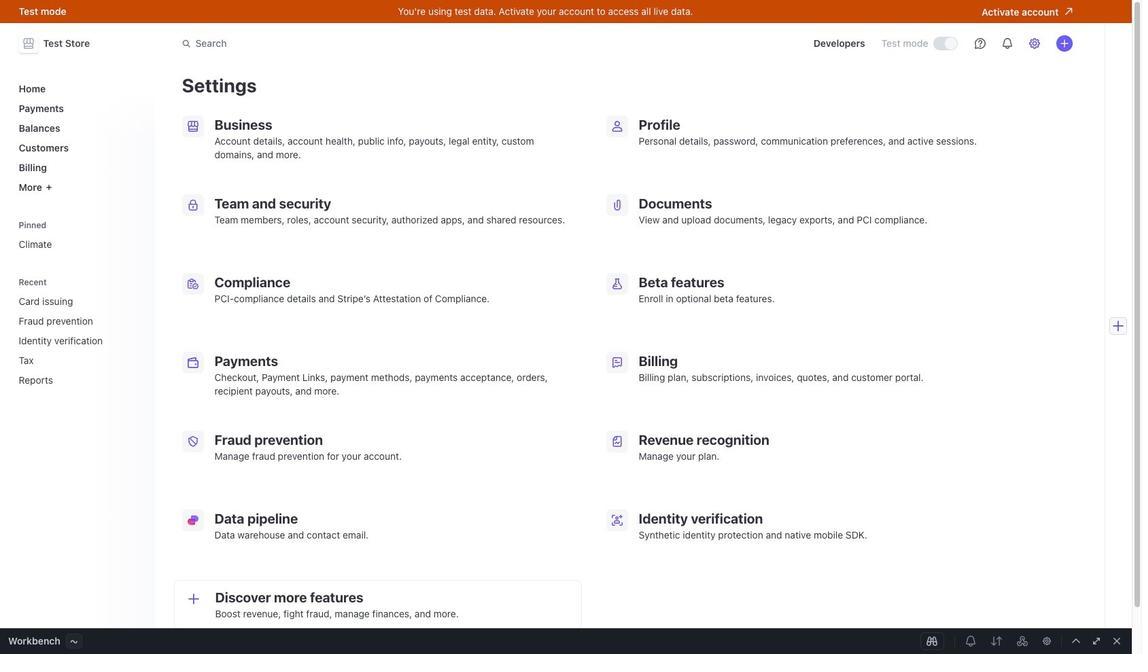 Task type: vqa. For each thing, say whether or not it's contained in the screenshot.
SETTINGS 'icon'
yes



Task type: locate. For each thing, give the bounding box(es) containing it.
recent element
[[13, 273, 147, 392], [13, 290, 147, 392]]

edit pins image
[[133, 221, 141, 229]]

Search text field
[[174, 31, 557, 56]]

settings image
[[1029, 38, 1040, 49]]

2 recent element from the top
[[13, 290, 147, 392]]

1 recent element from the top
[[13, 273, 147, 392]]

pinned element
[[13, 216, 147, 256]]

help image
[[975, 38, 986, 49]]

Test mode checkbox
[[934, 37, 957, 50]]

None search field
[[174, 31, 557, 56]]



Task type: describe. For each thing, give the bounding box(es) containing it.
clear history image
[[133, 278, 141, 287]]

notifications image
[[1002, 38, 1013, 49]]

core navigation links element
[[13, 78, 147, 199]]



